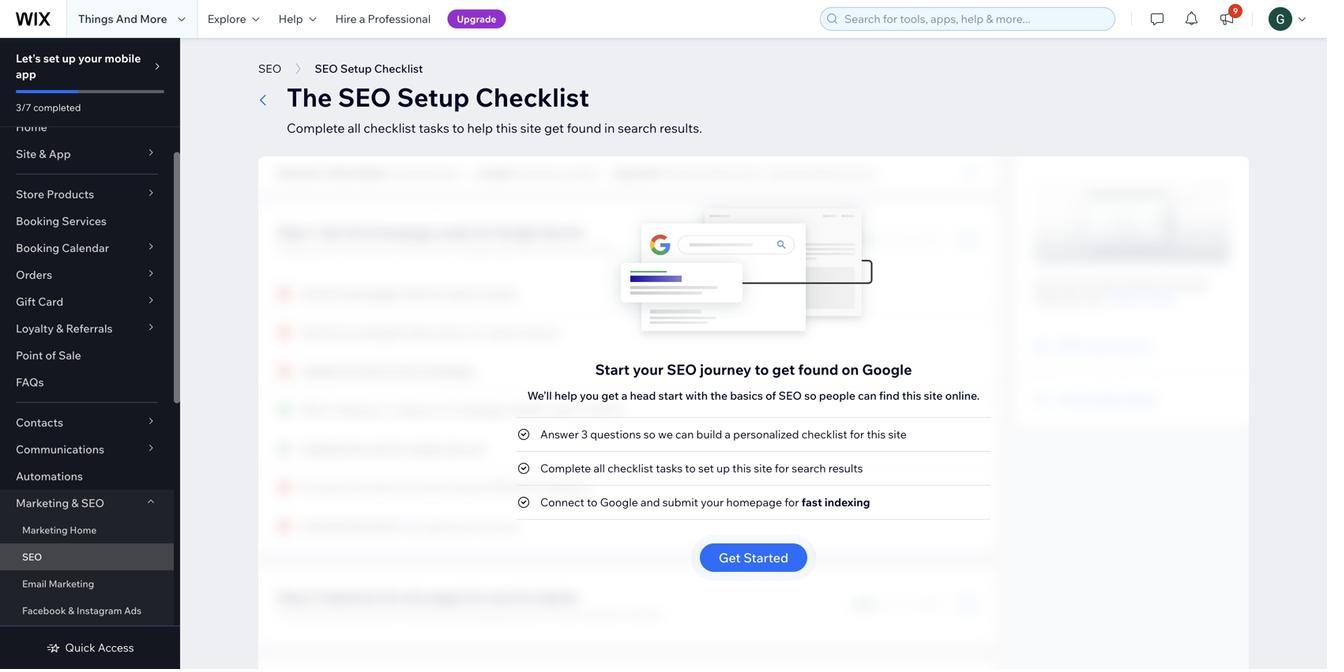 Task type: describe. For each thing, give the bounding box(es) containing it.
answer 3 questions so we can build a personalized checklist for this site
[[541, 428, 907, 441]]

hire a professional link
[[326, 0, 440, 38]]

start
[[595, 361, 630, 379]]

access
[[98, 641, 134, 655]]

1 horizontal spatial set
[[699, 462, 714, 475]]

the right make
[[435, 607, 452, 621]]

hire an seo expert
[[1059, 393, 1156, 407]]

learning
[[1084, 340, 1130, 354]]

store
[[16, 187, 44, 201]]

step for step 2: optimize the site pages for search engines
[[277, 590, 306, 605]]

fast
[[802, 496, 823, 509]]

0 vertical spatial a
[[359, 12, 365, 26]]

2 horizontal spatial a
[[725, 428, 731, 441]]

communications button
[[0, 436, 174, 463]]

indexing
[[825, 496, 871, 509]]

help inside button
[[279, 12, 303, 26]]

set inside let's set up your mobile app
[[43, 51, 60, 65]]

0 vertical spatial home
[[16, 120, 47, 134]]

get inside step 1: get the homepage ready for google search help get this site found online by completing these essential tasks.
[[322, 224, 344, 240]]

keywords
[[614, 167, 659, 179]]

4 business from the left
[[664, 167, 703, 179]]

the inside step 1: get the homepage ready for google search help get this site found online by completing these essential tasks.
[[347, 224, 367, 240]]

up inside let's set up your mobile app
[[62, 51, 76, 65]]

1 horizontal spatial search
[[705, 167, 736, 179]]

completed
[[33, 102, 81, 113]]

1 vertical spatial all
[[594, 462, 605, 475]]

mobile
[[105, 51, 141, 65]]

2 vertical spatial checklist
[[608, 462, 654, 475]]

point of sale link
[[0, 342, 174, 369]]

app
[[49, 147, 71, 161]]

the inside see how the seo setup checklist helps this site.
[[1082, 277, 1099, 291]]

an
[[1083, 393, 1095, 407]]

1 vertical spatial complete
[[541, 462, 591, 475]]

the right with
[[711, 389, 728, 403]]

found for checklist
[[567, 120, 602, 136]]

facebook
[[22, 605, 66, 617]]

questions
[[591, 428, 641, 441]]

marketing home link
[[0, 517, 174, 544]]

contacts button
[[0, 409, 174, 436]]

journey
[[700, 361, 752, 379]]

facebook & instagram ads
[[22, 605, 142, 617]]

for inside "step 2: optimize the site pages for search engines complete these tasks to make the site pages easier to find in search results."
[[468, 590, 486, 605]]

this down answer 3 questions so we can build a personalized checklist for this site
[[733, 462, 752, 475]]

on
[[842, 361, 859, 379]]

marketing & seo button
[[0, 490, 174, 517]]

1 vertical spatial your
[[633, 361, 664, 379]]

1 : from the left
[[388, 167, 390, 179]]

checklist inside the seo setup checklist complete all checklist tasks to help this site get found in search results.
[[364, 120, 416, 136]]

step for step 1: get the homepage ready for google search
[[277, 224, 306, 240]]

the
[[287, 81, 332, 113]]

1 vertical spatial so
[[644, 428, 656, 441]]

brand
[[332, 167, 359, 179]]

start
[[659, 389, 683, 403]]

site & app
[[16, 147, 71, 161]]

this inside step 1: get the homepage ready for google search help get this site found online by completing these essential tasks.
[[324, 242, 343, 256]]

engines
[[531, 590, 579, 605]]

seo inside "dropdown button"
[[81, 496, 104, 510]]

professional
[[368, 12, 431, 26]]

checklist inside see how the seo setup checklist helps this site.
[[1161, 277, 1208, 291]]

1 vertical spatial google
[[863, 361, 913, 379]]

Search for tools, apps, help & more... field
[[840, 8, 1110, 30]]

automations link
[[0, 463, 174, 490]]

booking calendar
[[16, 241, 109, 255]]

2
[[871, 167, 876, 179]]

seo button
[[251, 57, 290, 81]]

booking calendar button
[[0, 235, 174, 262]]

hire a professional
[[336, 12, 431, 26]]

hire for hire a professional
[[336, 12, 357, 26]]

seo inside the seo setup checklist complete all checklist tasks to help this site get found in search results.
[[338, 81, 391, 113]]

quick access button
[[46, 641, 134, 655]]

essential
[[541, 242, 587, 256]]

home link
[[0, 114, 174, 141]]

these inside step 1: get the homepage ready for google search help get this site found online by completing these essential tasks.
[[510, 242, 538, 256]]

for left fast
[[785, 496, 799, 509]]

ic google image
[[406, 519, 517, 534]]

0 horizontal spatial can
[[676, 428, 694, 441]]

let's
[[16, 51, 41, 65]]

1 name from the left
[[361, 167, 388, 179]]

for inside step 1: get the homepage ready for google search help get this site found online by completing these essential tasks.
[[474, 224, 492, 240]]

see
[[1035, 277, 1055, 291]]

we'll
[[528, 389, 552, 403]]

upgrade
[[457, 13, 497, 25]]

contacts
[[16, 416, 63, 430]]

1 horizontal spatial homepage
[[727, 496, 783, 509]]

1:
[[309, 224, 319, 240]]

for up results
[[850, 428, 865, 441]]

started
[[744, 550, 789, 566]]

booking services link
[[0, 208, 174, 235]]

help inside step 1: get the homepage ready for google search help get this site found online by completing these essential tasks.
[[277, 242, 302, 256]]

email marketing
[[22, 578, 94, 590]]

point of sale
[[16, 349, 81, 362]]

0 vertical spatial find
[[880, 389, 900, 403]]

gift
[[16, 295, 36, 309]]

1,
[[763, 167, 770, 179]]

how
[[1058, 277, 1079, 291]]

homepage inside step 1: get the homepage ready for google search help get this site found online by completing these essential tasks.
[[369, 224, 434, 240]]

seo setup checklist
[[315, 62, 423, 75]]

to inside the seo setup checklist complete all checklist tasks to help this site get found in search results.
[[452, 120, 465, 136]]

complete all checklist tasks to set up this site for search results
[[541, 462, 864, 475]]

complete inside "step 2: optimize the site pages for search engines complete these tasks to make the site pages easier to find in search results."
[[277, 607, 328, 621]]

for down the 'personalized'
[[775, 462, 790, 475]]

this left online.
[[903, 389, 922, 403]]

let's set up your mobile app
[[16, 51, 141, 81]]

make
[[405, 607, 432, 621]]

automations
[[16, 469, 83, 483]]

results. inside the seo setup checklist complete all checklist tasks to help this site get found in search results.
[[660, 120, 703, 136]]

seo inside see how the seo setup checklist helps this site.
[[1101, 277, 1124, 291]]

& for site
[[39, 147, 46, 161]]

store products
[[16, 187, 94, 201]]

orders
[[16, 268, 52, 282]]

watch video link
[[1110, 292, 1176, 306]]

2 horizontal spatial search
[[813, 167, 844, 179]]

1 horizontal spatial up
[[717, 462, 730, 475]]

submit
[[663, 496, 699, 509]]

2 horizontal spatial found
[[799, 361, 839, 379]]

sale
[[59, 349, 81, 362]]

2:
[[309, 590, 319, 605]]

things and more
[[78, 12, 167, 26]]

we'll help you get a head start with the basics of seo so people can find this site online.
[[528, 389, 980, 403]]

personalized
[[734, 428, 800, 441]]

3
[[582, 428, 588, 441]]

in inside "step 2: optimize the site pages for search engines complete these tasks to make the site pages easier to find in search results."
[[579, 607, 588, 621]]

calendar
[[62, 241, 109, 255]]

upgrade button
[[448, 9, 506, 28]]

setup inside seo setup checklist button
[[341, 62, 372, 75]]

expert
[[1123, 393, 1156, 407]]

store products button
[[0, 181, 174, 208]]

quick access
[[65, 641, 134, 655]]

seo left learning
[[1059, 340, 1082, 354]]

find inside "step 2: optimize the site pages for search engines complete these tasks to make the site pages easier to find in search results."
[[556, 607, 577, 621]]

start your seo journey to get found on google
[[595, 361, 913, 379]]

get started button
[[700, 544, 808, 572]]

completing
[[448, 242, 507, 256]]

services
[[62, 214, 107, 228]]

hub
[[1132, 340, 1154, 354]]

loyalty & referrals button
[[0, 315, 174, 342]]

site inside step 1: get the homepage ready for google search help get this site found online by completing these essential tasks.
[[345, 242, 364, 256]]

1 horizontal spatial so
[[805, 389, 817, 403]]

ready
[[437, 224, 472, 240]]

explore
[[208, 12, 246, 26]]

sidebar element
[[0, 38, 180, 669]]



Task type: vqa. For each thing, say whether or not it's contained in the screenshot.
Channels
no



Task type: locate. For each thing, give the bounding box(es) containing it.
google up completing
[[495, 224, 539, 240]]

& right the facebook at bottom
[[68, 605, 74, 617]]

booking up orders
[[16, 241, 59, 255]]

this down how
[[1065, 292, 1084, 305]]

you
[[580, 389, 599, 403]]

checklist up business or brand name : business name
[[364, 120, 416, 136]]

keywords : business search term 1, business search term 2
[[614, 167, 876, 179]]

referrals
[[66, 322, 113, 336]]

more
[[140, 12, 167, 26]]

1 horizontal spatial in
[[605, 120, 615, 136]]

1 horizontal spatial :
[[515, 167, 517, 179]]

1 booking from the top
[[16, 214, 59, 228]]

card
[[38, 295, 63, 309]]

seo down automations "link"
[[81, 496, 104, 510]]

get up location : business location
[[545, 120, 564, 136]]

7/19
[[920, 599, 939, 611]]

search
[[618, 120, 657, 136], [792, 462, 826, 475], [488, 590, 529, 605], [591, 607, 625, 621]]

found left online
[[366, 242, 397, 256]]

0 horizontal spatial homepage
[[369, 224, 434, 240]]

2 horizontal spatial :
[[659, 167, 662, 179]]

1 vertical spatial checklist
[[802, 428, 848, 441]]

1 vertical spatial results.
[[627, 607, 665, 621]]

hire an seo expert link
[[1059, 393, 1156, 407]]

get up we'll help you get a head start with the basics of seo so people can find this site online.
[[773, 361, 795, 379]]

& down automations "link"
[[71, 496, 79, 510]]

all down questions
[[594, 462, 605, 475]]

step inside "step 2: optimize the site pages for search engines complete these tasks to make the site pages easier to find in search results."
[[277, 590, 306, 605]]

1 vertical spatial hire
[[1059, 393, 1080, 407]]

google right on
[[863, 361, 913, 379]]

0 vertical spatial in
[[605, 120, 615, 136]]

1 vertical spatial help
[[555, 389, 578, 403]]

0 vertical spatial so
[[805, 389, 817, 403]]

found inside the seo setup checklist complete all checklist tasks to help this site get found in search results.
[[567, 120, 602, 136]]

seo up watch
[[1101, 277, 1124, 291]]

0 vertical spatial hire
[[336, 12, 357, 26]]

found inside step 1: get the homepage ready for google search help get this site found online by completing these essential tasks.
[[366, 242, 397, 256]]

your left mobile
[[78, 51, 102, 65]]

2 booking from the top
[[16, 241, 59, 255]]

business right keywords
[[664, 167, 703, 179]]

1 horizontal spatial all
[[594, 462, 605, 475]]

1 vertical spatial home
[[70, 524, 97, 536]]

seo right 'basics'
[[779, 389, 802, 403]]

2 vertical spatial tasks
[[362, 607, 389, 621]]

get down 1:
[[304, 242, 322, 256]]

2 horizontal spatial checklist
[[802, 428, 848, 441]]

0 vertical spatial of
[[45, 349, 56, 362]]

checklist inside the seo setup checklist complete all checklist tasks to help this site get found in search results.
[[476, 81, 590, 113]]

home up seo link
[[70, 524, 97, 536]]

these down optimize
[[331, 607, 360, 621]]

business
[[277, 167, 318, 179], [392, 167, 432, 179], [519, 167, 559, 179], [664, 167, 703, 179], [772, 167, 811, 179]]

& for marketing
[[71, 496, 79, 510]]

& for facebook
[[68, 605, 74, 617]]

2 : from the left
[[515, 167, 517, 179]]

search up the essential
[[542, 224, 584, 240]]

0 horizontal spatial hire
[[336, 12, 357, 26]]

so left we
[[644, 428, 656, 441]]

0 vertical spatial these
[[510, 242, 538, 256]]

home
[[16, 120, 47, 134], [70, 524, 97, 536]]

easier
[[510, 607, 541, 621]]

checklist inside button
[[374, 62, 423, 75]]

marketing inside "link"
[[49, 578, 94, 590]]

get inside step 1: get the homepage ready for google search help get this site found online by completing these essential tasks.
[[304, 242, 322, 256]]

booking down the store at the top left of the page
[[16, 214, 59, 228]]

2 step from the top
[[277, 590, 306, 605]]

head
[[630, 389, 656, 403]]

0 horizontal spatial in
[[579, 607, 588, 621]]

2 horizontal spatial setup
[[1127, 277, 1158, 291]]

products
[[47, 187, 94, 201]]

booking inside popup button
[[16, 241, 59, 255]]

marketing home
[[22, 524, 97, 536]]

1:12 button
[[1035, 180, 1231, 263]]

so
[[805, 389, 817, 403], [644, 428, 656, 441]]

1 horizontal spatial hire
[[1059, 393, 1080, 407]]

0 vertical spatial up
[[62, 51, 76, 65]]

0 vertical spatial marketing
[[16, 496, 69, 510]]

step 1: get the homepage ready for google search help get this site found online by completing these essential tasks.
[[277, 224, 619, 256]]

hire
[[336, 12, 357, 26], [1059, 393, 1080, 407]]

1 vertical spatial booking
[[16, 241, 59, 255]]

hire right help button
[[336, 12, 357, 26]]

setup inside the seo setup checklist complete all checklist tasks to help this site get found in search results.
[[397, 81, 470, 113]]

pages left easier
[[475, 607, 507, 621]]

0 vertical spatial pages
[[428, 590, 465, 605]]

0 horizontal spatial find
[[556, 607, 577, 621]]

0 horizontal spatial found
[[366, 242, 397, 256]]

in down engines
[[579, 607, 588, 621]]

connect to google and submit your homepage for fast indexing
[[541, 496, 871, 509]]

1 horizontal spatial checklist
[[608, 462, 654, 475]]

0 horizontal spatial :
[[388, 167, 390, 179]]

1 location from the left
[[475, 167, 515, 179]]

1 horizontal spatial name
[[434, 167, 460, 179]]

for
[[474, 224, 492, 240], [850, 428, 865, 441], [775, 462, 790, 475], [785, 496, 799, 509], [468, 590, 486, 605]]

found for the
[[366, 242, 397, 256]]

seo inside button
[[315, 62, 338, 75]]

0 horizontal spatial so
[[644, 428, 656, 441]]

this down or
[[324, 242, 343, 256]]

checklist
[[364, 120, 416, 136], [802, 428, 848, 441], [608, 462, 654, 475]]

9
[[1234, 6, 1239, 16]]

find right people
[[880, 389, 900, 403]]

communications
[[16, 443, 104, 456]]

1 vertical spatial set
[[699, 462, 714, 475]]

0 vertical spatial checklist
[[374, 62, 423, 75]]

helps
[[1035, 292, 1063, 305]]

1 horizontal spatial tasks
[[419, 120, 450, 136]]

find
[[880, 389, 900, 403], [556, 607, 577, 621]]

instagram
[[77, 605, 122, 617]]

0 vertical spatial your
[[78, 51, 102, 65]]

marketing up the facebook & instagram ads
[[49, 578, 94, 590]]

gift card button
[[0, 288, 174, 315]]

booking
[[16, 214, 59, 228], [16, 241, 59, 255]]

1 horizontal spatial these
[[510, 242, 538, 256]]

term left 2
[[846, 167, 869, 179]]

help
[[279, 12, 303, 26], [277, 242, 302, 256]]

setup inside see how the seo setup checklist helps this site.
[[1127, 277, 1158, 291]]

a right 'build'
[[725, 428, 731, 441]]

tasks inside the seo setup checklist complete all checklist tasks to help this site get found in search results.
[[419, 120, 450, 136]]

business down the seo setup checklist complete all checklist tasks to help this site get found in search results.
[[519, 167, 559, 179]]

0 horizontal spatial tasks
[[362, 607, 389, 621]]

& for loyalty
[[56, 322, 64, 336]]

1 vertical spatial setup
[[397, 81, 470, 113]]

setup down hire a professional link
[[341, 62, 372, 75]]

seo down help button
[[258, 62, 282, 75]]

1 vertical spatial up
[[717, 462, 730, 475]]

get left started
[[719, 550, 741, 566]]

: for location
[[515, 167, 517, 179]]

hire for hire an seo expert
[[1059, 393, 1080, 407]]

& right site
[[39, 147, 46, 161]]

seo right an
[[1098, 393, 1121, 407]]

1 vertical spatial can
[[676, 428, 694, 441]]

help left 'you'
[[555, 389, 578, 403]]

set right the "let's"
[[43, 51, 60, 65]]

results
[[829, 462, 864, 475]]

this up indexing
[[867, 428, 886, 441]]

get right 'you'
[[602, 389, 619, 403]]

0 vertical spatial complete
[[287, 120, 345, 136]]

in
[[605, 120, 615, 136], [579, 607, 588, 621]]

your inside let's set up your mobile app
[[78, 51, 102, 65]]

1 vertical spatial of
[[766, 389, 777, 403]]

1 vertical spatial a
[[622, 389, 628, 403]]

this
[[496, 120, 518, 136], [324, 242, 343, 256], [1065, 292, 1084, 305], [903, 389, 922, 403], [867, 428, 886, 441], [733, 462, 752, 475]]

step 1: get the homepage ready for google search heading
[[277, 223, 619, 242]]

set
[[43, 51, 60, 65], [699, 462, 714, 475]]

1 horizontal spatial checklist
[[476, 81, 590, 113]]

these inside "step 2: optimize the site pages for search engines complete these tasks to make the site pages easier to find in search results."
[[331, 607, 360, 621]]

search left 2
[[813, 167, 844, 179]]

checklist down professional
[[374, 62, 423, 75]]

can right people
[[858, 389, 877, 403]]

0 vertical spatial can
[[858, 389, 877, 403]]

site inside the seo setup checklist complete all checklist tasks to help this site get found in search results.
[[521, 120, 542, 136]]

and
[[116, 12, 138, 26]]

location down the seo setup checklist complete all checklist tasks to help this site get found in search results.
[[475, 167, 515, 179]]

complete down the the
[[287, 120, 345, 136]]

site & app button
[[0, 141, 174, 168]]

business left or
[[277, 167, 318, 179]]

checklist up results
[[802, 428, 848, 441]]

search inside the seo setup checklist complete all checklist tasks to help this site get found in search results.
[[618, 120, 657, 136]]

google
[[495, 224, 539, 240], [863, 361, 913, 379], [600, 496, 638, 509]]

loyalty & referrals
[[16, 322, 113, 336]]

video
[[1146, 292, 1176, 305]]

& right loyalty
[[56, 322, 64, 336]]

1 vertical spatial get
[[719, 550, 741, 566]]

checklist up video
[[1161, 277, 1208, 291]]

business or brand name : business name
[[277, 167, 460, 179]]

your up head
[[633, 361, 664, 379]]

found left on
[[799, 361, 839, 379]]

2 term from the left
[[846, 167, 869, 179]]

0 vertical spatial tasks
[[419, 120, 450, 136]]

1 vertical spatial found
[[366, 242, 397, 256]]

marketing for marketing & seo
[[16, 496, 69, 510]]

point
[[16, 349, 43, 362]]

help up location : business location
[[467, 120, 493, 136]]

0 horizontal spatial your
[[78, 51, 102, 65]]

step
[[277, 224, 306, 240], [277, 590, 306, 605]]

google inside step 1: get the homepage ready for google search help get this site found online by completing these essential tasks.
[[495, 224, 539, 240]]

get started
[[719, 550, 789, 566]]

location
[[475, 167, 515, 179], [561, 167, 599, 179]]

for up completing
[[474, 224, 492, 240]]

1 step from the top
[[277, 224, 306, 240]]

1 vertical spatial step
[[277, 590, 306, 605]]

booking for booking services
[[16, 214, 59, 228]]

0 horizontal spatial of
[[45, 349, 56, 362]]

a left head
[[622, 389, 628, 403]]

3 : from the left
[[659, 167, 662, 179]]

2 location from the left
[[561, 167, 599, 179]]

1 vertical spatial these
[[331, 607, 360, 621]]

business right 'brand'
[[392, 167, 432, 179]]

can right we
[[676, 428, 694, 441]]

2 horizontal spatial tasks
[[656, 462, 683, 475]]

9 button
[[1210, 0, 1245, 38]]

business right 1,
[[772, 167, 811, 179]]

1 horizontal spatial of
[[766, 389, 777, 403]]

get right 1:
[[322, 224, 344, 240]]

1 horizontal spatial setup
[[397, 81, 470, 113]]

0 horizontal spatial set
[[43, 51, 60, 65]]

0 horizontal spatial checklist
[[364, 120, 416, 136]]

marketing down marketing & seo
[[22, 524, 68, 536]]

seo up the the
[[315, 62, 338, 75]]

all
[[348, 120, 361, 136], [594, 462, 605, 475]]

location left keywords
[[561, 167, 599, 179]]

3 business from the left
[[519, 167, 559, 179]]

seo down seo setup checklist button
[[338, 81, 391, 113]]

in inside the seo setup checklist complete all checklist tasks to help this site get found in search results.
[[605, 120, 615, 136]]

hire left an
[[1059, 393, 1080, 407]]

0 horizontal spatial these
[[331, 607, 360, 621]]

2 vertical spatial a
[[725, 428, 731, 441]]

2 vertical spatial found
[[799, 361, 839, 379]]

0 vertical spatial google
[[495, 224, 539, 240]]

step 2: optimize the site pages for search engines heading
[[277, 588, 665, 607]]

all up 'brand'
[[348, 120, 361, 136]]

seo up start
[[667, 361, 697, 379]]

by
[[433, 242, 446, 256]]

0 horizontal spatial setup
[[341, 62, 372, 75]]

1 horizontal spatial pages
[[475, 607, 507, 621]]

0 vertical spatial results.
[[660, 120, 703, 136]]

the
[[347, 224, 367, 240], [1082, 277, 1099, 291], [711, 389, 728, 403], [380, 590, 400, 605], [435, 607, 452, 621]]

0 horizontal spatial pages
[[428, 590, 465, 605]]

2 vertical spatial complete
[[277, 607, 328, 621]]

1 horizontal spatial can
[[858, 389, 877, 403]]

step left 2:
[[277, 590, 306, 605]]

1 vertical spatial help
[[277, 242, 302, 256]]

the right 1:
[[347, 224, 367, 240]]

0 vertical spatial all
[[348, 120, 361, 136]]

quick
[[65, 641, 95, 655]]

step 2: optimize the site pages for search engines complete these tasks to make the site pages easier to find in search results.
[[277, 590, 665, 621]]

term left 1,
[[738, 167, 761, 179]]

search inside step 1: get the homepage ready for google search help get this site found online by completing these essential tasks.
[[542, 224, 584, 240]]

seo link
[[0, 544, 174, 571]]

find down engines
[[556, 607, 577, 621]]

2 vertical spatial setup
[[1127, 277, 1158, 291]]

step inside step 1: get the homepage ready for google search help get this site found online by completing these essential tasks.
[[277, 224, 306, 240]]

a left professional
[[359, 12, 365, 26]]

with
[[686, 389, 708, 403]]

seo
[[258, 62, 282, 75], [315, 62, 338, 75], [338, 81, 391, 113], [1101, 277, 1124, 291], [1059, 340, 1082, 354], [667, 361, 697, 379], [779, 389, 802, 403], [1098, 393, 1121, 407], [81, 496, 104, 510], [22, 551, 42, 563]]

seo up email
[[22, 551, 42, 563]]

site
[[16, 147, 37, 161]]

of inside point of sale link
[[45, 349, 56, 362]]

0 horizontal spatial term
[[738, 167, 761, 179]]

complete up 'connect'
[[541, 462, 591, 475]]

gift card
[[16, 295, 63, 309]]

get inside the seo setup checklist complete all checklist tasks to help this site get found in search results.
[[545, 120, 564, 136]]

app
[[16, 67, 36, 81]]

home down 3/7
[[16, 120, 47, 134]]

1 vertical spatial pages
[[475, 607, 507, 621]]

all inside the seo setup checklist complete all checklist tasks to help this site get found in search results.
[[348, 120, 361, 136]]

setup down seo setup checklist button
[[397, 81, 470, 113]]

0 vertical spatial booking
[[16, 214, 59, 228]]

complete down 2:
[[277, 607, 328, 621]]

0 vertical spatial step
[[277, 224, 306, 240]]

the right optimize
[[380, 590, 400, 605]]

up down answer 3 questions so we can build a personalized checklist for this site
[[717, 462, 730, 475]]

2 vertical spatial google
[[600, 496, 638, 509]]

basics
[[730, 389, 763, 403]]

0 horizontal spatial google
[[495, 224, 539, 240]]

2 horizontal spatial checklist
[[1161, 277, 1208, 291]]

up right the "let's"
[[62, 51, 76, 65]]

email
[[22, 578, 47, 590]]

people
[[820, 389, 856, 403]]

homepage up online
[[369, 224, 434, 240]]

marketing inside "dropdown button"
[[16, 496, 69, 510]]

for down ic google image on the left of the page
[[468, 590, 486, 605]]

1 vertical spatial in
[[579, 607, 588, 621]]

of right 'basics'
[[766, 389, 777, 403]]

0 horizontal spatial location
[[475, 167, 515, 179]]

2 name from the left
[[434, 167, 460, 179]]

homepage up get started popup button
[[727, 496, 783, 509]]

& inside "dropdown button"
[[71, 496, 79, 510]]

complete inside the seo setup checklist complete all checklist tasks to help this site get found in search results.
[[287, 120, 345, 136]]

location : business location
[[475, 167, 599, 179]]

1 term from the left
[[738, 167, 761, 179]]

: for keywords
[[659, 167, 662, 179]]

5 business from the left
[[772, 167, 811, 179]]

1 vertical spatial tasks
[[656, 462, 683, 475]]

marketing down automations
[[16, 496, 69, 510]]

1 business from the left
[[277, 167, 318, 179]]

pages up make
[[428, 590, 465, 605]]

2 vertical spatial checklist
[[1161, 277, 1208, 291]]

in up keywords
[[605, 120, 615, 136]]

found up location : business location
[[567, 120, 602, 136]]

0 vertical spatial set
[[43, 51, 60, 65]]

2 vertical spatial marketing
[[49, 578, 94, 590]]

tasks
[[419, 120, 450, 136], [656, 462, 683, 475], [362, 607, 389, 621]]

this inside see how the seo setup checklist helps this site.
[[1065, 292, 1084, 305]]

we
[[658, 428, 673, 441]]

1 horizontal spatial term
[[846, 167, 869, 179]]

3/7
[[16, 102, 31, 113]]

this inside the seo setup checklist complete all checklist tasks to help this site get found in search results.
[[496, 120, 518, 136]]

checklist up location : business location
[[476, 81, 590, 113]]

of left the sale
[[45, 349, 56, 362]]

help button
[[269, 0, 326, 38]]

seo learning hub link
[[1059, 340, 1154, 354]]

results. inside "step 2: optimize the site pages for search engines complete these tasks to make the site pages easier to find in search results."
[[627, 607, 665, 621]]

optimize
[[322, 590, 377, 605]]

marketing for marketing home
[[22, 524, 68, 536]]

search left 1,
[[705, 167, 736, 179]]

or
[[320, 167, 330, 179]]

booking for booking calendar
[[16, 241, 59, 255]]

get inside popup button
[[719, 550, 741, 566]]

checklist down questions
[[608, 462, 654, 475]]

name up step 1: get the homepage ready for google search heading
[[434, 167, 460, 179]]

step left 1:
[[277, 224, 306, 240]]

online
[[399, 242, 431, 256]]

1 vertical spatial checklist
[[476, 81, 590, 113]]

so left people
[[805, 389, 817, 403]]

2 vertical spatial your
[[701, 496, 724, 509]]

1 horizontal spatial location
[[561, 167, 599, 179]]

loyalty
[[16, 322, 54, 336]]

tasks inside "step 2: optimize the site pages for search engines complete these tasks to make the site pages easier to find in search results."
[[362, 607, 389, 621]]

2 business from the left
[[392, 167, 432, 179]]

0 vertical spatial homepage
[[369, 224, 434, 240]]

and
[[641, 496, 660, 509]]

seo inside button
[[258, 62, 282, 75]]

these left the essential
[[510, 242, 538, 256]]

help inside the seo setup checklist complete all checklist tasks to help this site get found in search results.
[[467, 120, 493, 136]]



